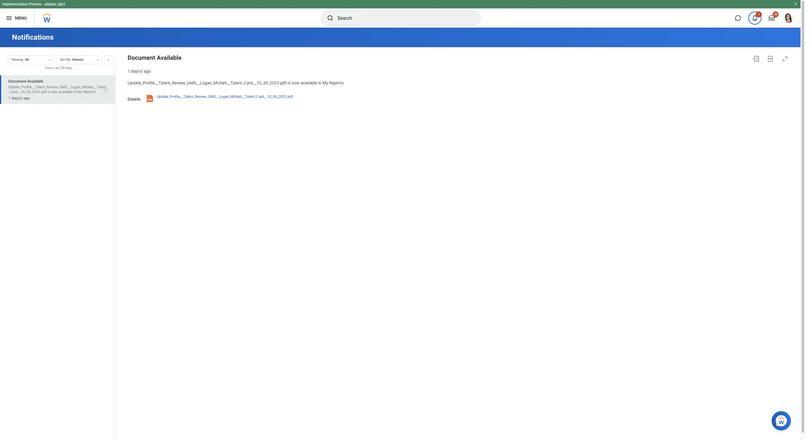 Task type: locate. For each thing, give the bounding box(es) containing it.
2 horizontal spatial 1
[[759, 13, 760, 16]]

1 right notifications large image
[[759, 13, 760, 16]]

0 horizontal spatial day(s)
[[12, 96, 22, 100]]

30
[[61, 66, 64, 70]]

1 horizontal spatial now
[[292, 80, 300, 85]]

day(s)
[[131, 69, 143, 74], [12, 96, 22, 100]]

1 vertical spatial is
[[47, 90, 50, 94]]

reports inside document available update_profile__talent_review_gms__logan_mcneil__talent _card__10_30_2023.pdf is now available in my reports 1 day(s) ago
[[83, 90, 96, 94]]

0 vertical spatial available
[[157, 54, 182, 61]]

0 horizontal spatial 1
[[8, 96, 11, 100]]

ago
[[144, 69, 151, 74], [23, 96, 30, 100]]

available inside document available update_profile__talent_review_gms__logan_mcneil__talent _card__10_30_2023.pdf is now available in my reports 1 day(s) ago
[[59, 90, 73, 94]]

1 vertical spatial available
[[27, 79, 43, 83]]

update_profile__talent_review_gms__logan_mcneil__talent_card__10_30_2023.pdf for update_profile__talent_review_gms__logan_mcneil__talent_card__10_30_2023.pdf
[[157, 95, 293, 99]]

document up _card__10_30_2023.pdf
[[8, 79, 26, 83]]

tab panel
[[0, 53, 115, 440]]

0 horizontal spatial available
[[59, 90, 73, 94]]

update_profile__talent_review_gms__logan_mcneil__talent_card__10_30_2023.pdf down update_profile__talent_review_gms__logan_mcneil__talent_card__10_30_2023.pdf is now available in my reports
[[157, 95, 293, 99]]

available
[[157, 54, 182, 61], [27, 79, 43, 83]]

reports
[[329, 80, 344, 85], [83, 90, 96, 94]]

search image
[[327, 14, 334, 22]]

1 inside 'document available' region
[[128, 69, 130, 74]]

1 vertical spatial now
[[51, 90, 58, 94]]

1 horizontal spatial reports
[[329, 80, 344, 85]]

1 vertical spatial available
[[59, 90, 73, 94]]

document
[[128, 54, 155, 61], [8, 79, 26, 83]]

document available
[[128, 54, 182, 61]]

0 horizontal spatial reports
[[83, 90, 96, 94]]

is inside document available update_profile__talent_review_gms__logan_mcneil__talent _card__10_30_2023.pdf is now available in my reports 1 day(s) ago
[[47, 90, 50, 94]]

0 horizontal spatial now
[[51, 90, 58, 94]]

33
[[775, 13, 778, 16]]

notifications main content
[[0, 28, 801, 440]]

0 vertical spatial 1
[[759, 13, 760, 16]]

update_profile__talent_review_gms__logan_mcneil__talent_card__10_30_2023.pdf up the "update_profile__talent_review_gms__logan_mcneil__talent_card__10_30_2023.pdf" link
[[128, 80, 287, 85]]

document available region
[[128, 53, 792, 74]]

0 vertical spatial is
[[288, 80, 291, 85]]

1 horizontal spatial day(s)
[[131, 69, 143, 74]]

document up '1 day(s) ago'
[[128, 54, 155, 61]]

notifications
[[12, 33, 54, 41]]

document for document available update_profile__talent_review_gms__logan_mcneil__talent _card__10_30_2023.pdf is now available in my reports 1 day(s) ago
[[8, 79, 26, 83]]

1 horizontal spatial 1
[[128, 69, 130, 74]]

1 vertical spatial document
[[8, 79, 26, 83]]

document inside document available update_profile__talent_review_gms__logan_mcneil__talent _card__10_30_2023.pdf is now available in my reports 1 day(s) ago
[[8, 79, 26, 83]]

viewing:
[[11, 58, 24, 62]]

2 vertical spatial 1
[[8, 96, 11, 100]]

1
[[759, 13, 760, 16], [128, 69, 130, 74], [8, 96, 11, 100]]

1 vertical spatial update_profile__talent_review_gms__logan_mcneil__talent_card__10_30_2023.pdf
[[157, 95, 293, 99]]

update_profile__talent_review_gms__logan_mcneil__talent
[[8, 85, 107, 89]]

inbox large image
[[769, 15, 775, 21]]

by:
[[67, 58, 71, 62]]

0 horizontal spatial document
[[8, 79, 26, 83]]

0 horizontal spatial is
[[47, 90, 50, 94]]

0 horizontal spatial my
[[78, 90, 82, 94]]

0 horizontal spatial ago
[[23, 96, 30, 100]]

1 vertical spatial 1
[[128, 69, 130, 74]]

0 vertical spatial update_profile__talent_review_gms__logan_mcneil__talent_card__10_30_2023.pdf
[[128, 80, 287, 85]]

1 vertical spatial in
[[74, 90, 77, 94]]

ago down document available
[[144, 69, 151, 74]]

document inside region
[[128, 54, 155, 61]]

sort
[[60, 58, 66, 62]]

my
[[323, 80, 328, 85], [78, 90, 82, 94]]

1 horizontal spatial ago
[[144, 69, 151, 74]]

available inside document available update_profile__talent_review_gms__logan_mcneil__talent _card__10_30_2023.pdf is now available in my reports 1 day(s) ago
[[27, 79, 43, 83]]

update_profile__talent_review_gms__logan_mcneil__talent_card__10_30_2023.pdf link
[[157, 93, 293, 104]]

0 vertical spatial day(s)
[[131, 69, 143, 74]]

1 vertical spatial day(s)
[[12, 96, 22, 100]]

-
[[42, 2, 44, 6]]

day(s) down _card__10_30_2023.pdf
[[12, 96, 22, 100]]

tab panel containing document available
[[0, 53, 115, 440]]

details
[[128, 97, 141, 101]]

last
[[54, 66, 60, 70]]

1 down _card__10_30_2023.pdf
[[8, 96, 11, 100]]

viewing: all
[[11, 58, 29, 62]]

available for document available
[[157, 54, 182, 61]]

available inside 'document available' region
[[157, 54, 182, 61]]

1 vertical spatial ago
[[23, 96, 30, 100]]

1 horizontal spatial document
[[128, 54, 155, 61]]

now
[[292, 80, 300, 85], [51, 90, 58, 94]]

my inside document available update_profile__talent_review_gms__logan_mcneil__talent _card__10_30_2023.pdf is now available in my reports 1 day(s) ago
[[78, 90, 82, 94]]

1 inside button
[[759, 13, 760, 16]]

tab panel inside notifications "main content"
[[0, 53, 115, 440]]

1 horizontal spatial available
[[301, 80, 317, 85]]

0 horizontal spatial in
[[74, 90, 77, 94]]

day(s) inside document available update_profile__talent_review_gms__logan_mcneil__talent _card__10_30_2023.pdf is now available in my reports 1 day(s) ago
[[12, 96, 22, 100]]

document available update_profile__talent_review_gms__logan_mcneil__talent _card__10_30_2023.pdf is now available in my reports 1 day(s) ago
[[8, 79, 107, 100]]

1 vertical spatial my
[[78, 90, 82, 94]]

1 vertical spatial reports
[[83, 90, 96, 94]]

notifications element
[[747, 11, 764, 25]]

update_profile__talent_review_gms__logan_mcneil__talent_card__10_30_2023.pdf
[[128, 80, 287, 85], [157, 95, 293, 99]]

0 vertical spatial available
[[301, 80, 317, 85]]

1 horizontal spatial available
[[157, 54, 182, 61]]

1 up details
[[128, 69, 130, 74]]

is
[[288, 80, 291, 85], [47, 90, 50, 94]]

ago down _card__10_30_2023.pdf
[[23, 96, 30, 100]]

day(s) down document available
[[131, 69, 143, 74]]

0 vertical spatial in
[[318, 80, 322, 85]]

1 button
[[749, 11, 763, 25]]

available
[[301, 80, 317, 85], [59, 90, 73, 94]]

0 horizontal spatial available
[[27, 79, 43, 83]]

in
[[318, 80, 322, 85], [74, 90, 77, 94]]

from
[[45, 66, 53, 70]]

0 vertical spatial my
[[323, 80, 328, 85]]

newest
[[72, 58, 84, 62]]

update_profile__talent_review_gms__logan_mcneil__talent_card__10_30_2023.pdf for update_profile__talent_review_gms__logan_mcneil__talent_card__10_30_2023.pdf is now available in my reports
[[128, 80, 287, 85]]

1 horizontal spatial my
[[323, 80, 328, 85]]

export to excel image
[[753, 55, 760, 63]]

0 vertical spatial document
[[128, 54, 155, 61]]

0 vertical spatial ago
[[144, 69, 151, 74]]



Task type: vqa. For each thing, say whether or not it's contained in the screenshot.
implementation in the left of the page
yes



Task type: describe. For each thing, give the bounding box(es) containing it.
1 for 1 day(s) ago
[[128, 69, 130, 74]]

fullscreen image
[[782, 55, 789, 63]]

adeptai_dpt1
[[45, 2, 65, 6]]

0 vertical spatial reports
[[329, 80, 344, 85]]

1 for 1
[[759, 13, 760, 16]]

in inside document available update_profile__talent_review_gms__logan_mcneil__talent _card__10_30_2023.pdf is now available in my reports 1 day(s) ago
[[74, 90, 77, 94]]

33 button
[[766, 11, 779, 25]]

notifications large image
[[753, 15, 759, 21]]

update_profile__talent_review_gms__logan_mcneil__talent_card__10_30_2023.pdf is now available in my reports
[[128, 80, 344, 85]]

ago inside 'document available' region
[[144, 69, 151, 74]]

document for document available
[[128, 54, 155, 61]]

days
[[65, 66, 72, 70]]

ago inside document available update_profile__talent_review_gms__logan_mcneil__talent _card__10_30_2023.pdf is now available in my reports 1 day(s) ago
[[23, 96, 30, 100]]

view printable version (pdf) image
[[768, 55, 775, 63]]

mark read image
[[104, 88, 108, 92]]

day(s) inside 'document available' region
[[131, 69, 143, 74]]

from last 30 days
[[45, 66, 72, 70]]

available for document available update_profile__talent_review_gms__logan_mcneil__talent _card__10_30_2023.pdf is now available in my reports 1 day(s) ago
[[27, 79, 43, 83]]

more image
[[107, 58, 110, 61]]

1 horizontal spatial in
[[318, 80, 322, 85]]

1 day(s) ago
[[128, 69, 151, 74]]

sort by: newest
[[60, 58, 84, 62]]

implementation preview -   adeptai_dpt1
[[2, 2, 65, 6]]

profile logan mcneil image
[[784, 13, 794, 24]]

preview
[[29, 2, 42, 6]]

menu button
[[0, 8, 35, 28]]

Search Workday  search field
[[338, 11, 468, 25]]

menu
[[15, 16, 27, 20]]

1 horizontal spatial is
[[288, 80, 291, 85]]

_card__10_30_2023.pdf
[[8, 90, 47, 94]]

0 vertical spatial now
[[292, 80, 300, 85]]

all
[[25, 58, 29, 62]]

close environment banner image
[[795, 2, 798, 6]]

now inside document available update_profile__talent_review_gms__logan_mcneil__talent _card__10_30_2023.pdf is now available in my reports 1 day(s) ago
[[51, 90, 58, 94]]

menu banner
[[0, 0, 801, 28]]

implementation
[[2, 2, 28, 6]]

justify image
[[5, 14, 13, 22]]

1 inside document available update_profile__talent_review_gms__logan_mcneil__talent _card__10_30_2023.pdf is now available in my reports 1 day(s) ago
[[8, 96, 11, 100]]



